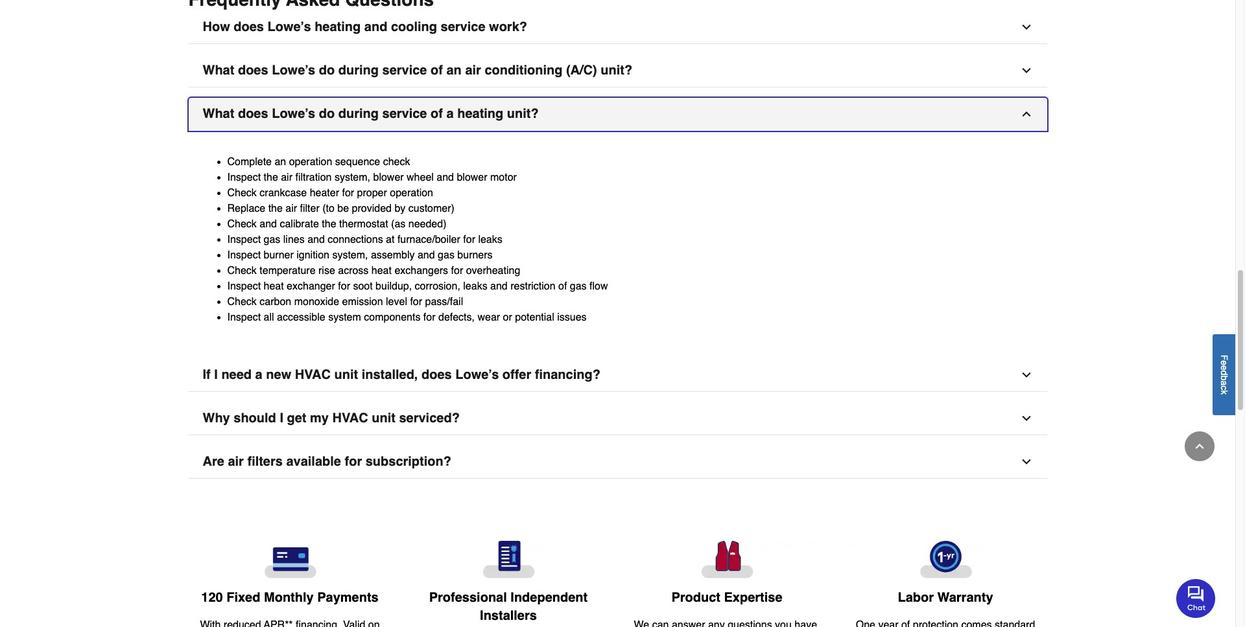 Task type: vqa. For each thing, say whether or not it's contained in the screenshot.
"Chat Invite Button" image
yes



Task type: describe. For each thing, give the bounding box(es) containing it.
2 blower from the left
[[457, 172, 487, 183]]

crankcase
[[260, 187, 307, 199]]

how does lowe's heating and cooling service work? button
[[188, 11, 1047, 44]]

2 vertical spatial the
[[322, 218, 336, 230]]

1 inspect from the top
[[227, 172, 261, 183]]

heater
[[310, 187, 339, 199]]

1 blower from the left
[[373, 172, 404, 183]]

heating inside button
[[457, 106, 503, 121]]

heating inside button
[[315, 19, 361, 34]]

labor
[[898, 591, 934, 606]]

2 check from the top
[[227, 218, 257, 230]]

chevron down image for why should i get my hvac unit serviced?
[[1020, 412, 1033, 425]]

customer)
[[408, 203, 454, 214]]

complete
[[227, 156, 272, 168]]

why should i get my hvac unit serviced?
[[203, 411, 460, 426]]

conditioning
[[485, 63, 562, 78]]

restriction
[[510, 281, 555, 292]]

and down furnace/boiler
[[418, 249, 435, 261]]

payments
[[317, 591, 379, 606]]

2 inspect from the top
[[227, 234, 261, 246]]

connections
[[328, 234, 383, 246]]

do for a
[[319, 106, 335, 121]]

service for a
[[382, 106, 427, 121]]

1 horizontal spatial operation
[[390, 187, 433, 199]]

lines
[[283, 234, 305, 246]]

professional independent installers
[[429, 591, 588, 624]]

(as
[[391, 218, 405, 230]]

what does lowe's do during service of a heating unit? button
[[188, 98, 1047, 131]]

a lowe's red vest icon. image
[[628, 541, 826, 579]]

why should i get my hvac unit serviced? button
[[188, 403, 1047, 436]]

burners
[[457, 249, 493, 261]]

0 vertical spatial system,
[[335, 172, 370, 183]]

all
[[264, 312, 274, 323]]

pass/fail
[[425, 296, 463, 308]]

flow
[[589, 281, 608, 292]]

furnace/boiler
[[397, 234, 460, 246]]

chevron down image for an
[[1020, 64, 1033, 77]]

subscription?
[[366, 454, 451, 469]]

soot
[[353, 281, 373, 292]]

k
[[1219, 390, 1229, 395]]

air left conditioning
[[465, 63, 481, 78]]

chevron down image for work?
[[1020, 21, 1033, 34]]

financing?
[[535, 367, 600, 382]]

or
[[503, 312, 512, 323]]

thermostat
[[339, 218, 388, 230]]

buildup,
[[376, 281, 412, 292]]

a blue 1-year labor warranty icon. image
[[847, 541, 1044, 579]]

filter
[[300, 203, 320, 214]]

chevron up image inside what does lowe's do during service of a heating unit? button
[[1020, 107, 1033, 120]]

system
[[328, 312, 361, 323]]

cooling
[[391, 19, 437, 34]]

if i need a new hvac unit installed, does lowe's offer financing? button
[[188, 359, 1047, 392]]

what does lowe's do during service of an air conditioning (a/c) unit? button
[[188, 54, 1047, 87]]

filters
[[247, 454, 283, 469]]

lowe's for what does lowe's do during service of a heating unit?
[[272, 106, 315, 121]]

product
[[671, 591, 720, 605]]

level
[[386, 296, 407, 308]]

unit for serviced?
[[372, 411, 396, 426]]

an inside button
[[446, 63, 462, 78]]

and right wheel
[[437, 172, 454, 183]]

labor warranty
[[898, 591, 993, 606]]

what for what does lowe's do during service of a heating unit?
[[203, 106, 234, 121]]

c
[[1219, 386, 1229, 390]]

0 horizontal spatial operation
[[289, 156, 332, 168]]

how
[[203, 19, 230, 34]]

lowe's for how does lowe's heating and cooling service work?
[[267, 19, 311, 34]]

what for what does lowe's do during service of an air conditioning (a/c) unit?
[[203, 63, 234, 78]]

motor
[[490, 172, 517, 183]]

for down "across"
[[338, 281, 350, 292]]

during for an
[[338, 63, 379, 78]]

does for how does lowe's heating and cooling service work?
[[234, 19, 264, 34]]

are air filters available for subscription? button
[[188, 446, 1047, 479]]

unit? inside button
[[507, 106, 539, 121]]

an inside complete an operation sequence check inspect the air filtration system, blower wheel and blower motor check crankcase heater for proper operation replace the air filter (to be provided by customer) check and calibrate the thermostat (as needed) inspect gas lines and connections at furnace/boiler for leaks inspect burner ignition system, assembly and gas burners check temperature rise across heat exchangers for overheating inspect heat exchanger for soot buildup, corrosion, leaks and restriction of gas flow check carbon monoxide emission level for pass/fail inspect all accessible system components for defects, wear or potential issues
[[275, 156, 286, 168]]

expertise
[[724, 591, 782, 605]]

4 check from the top
[[227, 296, 257, 308]]

by
[[395, 203, 405, 214]]

service for an
[[382, 63, 427, 78]]

unit? inside button
[[601, 63, 632, 78]]

corrosion,
[[415, 281, 460, 292]]

a inside button
[[446, 106, 454, 121]]

needed)
[[408, 218, 446, 230]]

exchanger
[[287, 281, 335, 292]]

need
[[221, 367, 252, 382]]

professional
[[429, 591, 507, 605]]

overheating
[[466, 265, 520, 277]]

offer
[[502, 367, 531, 382]]

for up the burners
[[463, 234, 475, 246]]

0 horizontal spatial a
[[255, 367, 262, 382]]

should
[[234, 411, 276, 426]]

wear
[[478, 312, 500, 323]]

installers
[[480, 609, 537, 624]]

how does lowe's heating and cooling service work?
[[203, 19, 527, 34]]

does for what does lowe's do during service of an air conditioning (a/c) unit?
[[238, 63, 268, 78]]

d
[[1219, 371, 1229, 376]]

product expertise
[[671, 591, 782, 605]]

0 vertical spatial heat
[[371, 265, 392, 277]]

b
[[1219, 376, 1229, 381]]

exchangers
[[395, 265, 448, 277]]

f e e d b a c k button
[[1213, 334, 1235, 415]]

hvac for new
[[295, 367, 331, 382]]

what does lowe's do during service of a heating unit?
[[203, 106, 539, 121]]

issues
[[557, 312, 587, 323]]

2 horizontal spatial a
[[1219, 381, 1229, 386]]

0 vertical spatial service
[[441, 19, 485, 34]]

emission
[[342, 296, 383, 308]]

sequence
[[335, 156, 380, 168]]



Task type: locate. For each thing, give the bounding box(es) containing it.
for up be
[[342, 187, 354, 199]]

1 vertical spatial heating
[[457, 106, 503, 121]]

calibrate
[[280, 218, 319, 230]]

provided
[[352, 203, 392, 214]]

installed,
[[362, 367, 418, 382]]

leaks up the burners
[[478, 234, 502, 246]]

1 vertical spatial leaks
[[463, 281, 487, 292]]

what down how
[[203, 63, 234, 78]]

if
[[203, 367, 211, 382]]

2 vertical spatial of
[[558, 281, 567, 292]]

0 vertical spatial operation
[[289, 156, 332, 168]]

and left cooling
[[364, 19, 387, 34]]

chat invite button image
[[1176, 579, 1216, 618]]

1 vertical spatial chevron down image
[[1020, 412, 1033, 425]]

for right level
[[410, 296, 422, 308]]

1 horizontal spatial heat
[[371, 265, 392, 277]]

1 vertical spatial i
[[280, 411, 283, 426]]

operation down wheel
[[390, 187, 433, 199]]

a up k
[[1219, 381, 1229, 386]]

0 vertical spatial gas
[[264, 234, 280, 246]]

serviced?
[[399, 411, 460, 426]]

what does lowe's do during service of an air conditioning (a/c) unit?
[[203, 63, 632, 78]]

during inside what does lowe's do during service of an air conditioning (a/c) unit? button
[[338, 63, 379, 78]]

chevron down image
[[1020, 369, 1033, 382], [1020, 412, 1033, 425]]

0 vertical spatial unit?
[[601, 63, 632, 78]]

0 horizontal spatial gas
[[264, 234, 280, 246]]

1 vertical spatial unit?
[[507, 106, 539, 121]]

and up ignition
[[307, 234, 325, 246]]

1 vertical spatial system,
[[332, 249, 368, 261]]

service down the what does lowe's do during service of an air conditioning (a/c) unit?
[[382, 106, 427, 121]]

for inside button
[[345, 454, 362, 469]]

1 what from the top
[[203, 63, 234, 78]]

the down crankcase
[[268, 203, 283, 214]]

4 inspect from the top
[[227, 281, 261, 292]]

carbon
[[260, 296, 291, 308]]

0 horizontal spatial i
[[214, 367, 218, 382]]

of inside button
[[431, 106, 443, 121]]

1 horizontal spatial blower
[[457, 172, 487, 183]]

and down replace
[[260, 218, 277, 230]]

chevron down image inside what does lowe's do during service of an air conditioning (a/c) unit? button
[[1020, 64, 1033, 77]]

available
[[286, 454, 341, 469]]

system, up "across"
[[332, 249, 368, 261]]

of right restriction
[[558, 281, 567, 292]]

work?
[[489, 19, 527, 34]]

0 horizontal spatial hvac
[[295, 367, 331, 382]]

monoxide
[[294, 296, 339, 308]]

a dark blue background check icon. image
[[409, 541, 607, 579]]

1 vertical spatial what
[[203, 106, 234, 121]]

check left temperature
[[227, 265, 257, 277]]

gas up burner
[[264, 234, 280, 246]]

gas down furnace/boiler
[[438, 249, 455, 261]]

does inside button
[[238, 106, 268, 121]]

and inside how does lowe's heating and cooling service work? button
[[364, 19, 387, 34]]

1 vertical spatial heat
[[264, 281, 284, 292]]

the down (to
[[322, 218, 336, 230]]

unit
[[334, 367, 358, 382], [372, 411, 396, 426]]

does
[[234, 19, 264, 34], [238, 63, 268, 78], [238, 106, 268, 121], [421, 367, 452, 382]]

a left new in the left of the page
[[255, 367, 262, 382]]

service down cooling
[[382, 63, 427, 78]]

check up replace
[[227, 187, 257, 199]]

1 check from the top
[[227, 187, 257, 199]]

rise
[[318, 265, 335, 277]]

do inside what does lowe's do during service of an air conditioning (a/c) unit? button
[[319, 63, 335, 78]]

warranty
[[937, 591, 993, 606]]

1 vertical spatial gas
[[438, 249, 455, 261]]

gas left flow on the top
[[570, 281, 587, 292]]

do for an
[[319, 63, 335, 78]]

during
[[338, 63, 379, 78], [338, 106, 379, 121]]

of inside button
[[431, 63, 443, 78]]

lowe's inside button
[[272, 106, 315, 121]]

2 vertical spatial chevron down image
[[1020, 456, 1033, 469]]

monthly
[[264, 591, 314, 606]]

hvac right new in the left of the page
[[295, 367, 331, 382]]

1 horizontal spatial hvac
[[332, 411, 368, 426]]

2 during from the top
[[338, 106, 379, 121]]

3 check from the top
[[227, 265, 257, 277]]

1 vertical spatial an
[[275, 156, 286, 168]]

e
[[1219, 360, 1229, 366], [1219, 366, 1229, 371]]

at
[[386, 234, 395, 246]]

chevron down image for if i need a new hvac unit installed, does lowe's offer financing?
[[1020, 369, 1033, 382]]

hvac
[[295, 367, 331, 382], [332, 411, 368, 426]]

air right are
[[228, 454, 244, 469]]

3 chevron down image from the top
[[1020, 456, 1033, 469]]

1 horizontal spatial i
[[280, 411, 283, 426]]

the up crankcase
[[264, 172, 278, 183]]

if i need a new hvac unit installed, does lowe's offer financing?
[[203, 367, 600, 382]]

of down the what does lowe's do during service of an air conditioning (a/c) unit?
[[431, 106, 443, 121]]

0 horizontal spatial unit
[[334, 367, 358, 382]]

1 horizontal spatial unit
[[372, 411, 396, 426]]

burner
[[264, 249, 294, 261]]

inspect
[[227, 172, 261, 183], [227, 234, 261, 246], [227, 249, 261, 261], [227, 281, 261, 292], [227, 312, 261, 323]]

0 horizontal spatial blower
[[373, 172, 404, 183]]

inspect up carbon
[[227, 281, 261, 292]]

are
[[203, 454, 224, 469]]

what
[[203, 63, 234, 78], [203, 106, 234, 121]]

leaks down overheating
[[463, 281, 487, 292]]

lowe's for what does lowe's do during service of an air conditioning (a/c) unit?
[[272, 63, 315, 78]]

check
[[227, 187, 257, 199], [227, 218, 257, 230], [227, 265, 257, 277], [227, 296, 257, 308]]

120 fixed monthly payments
[[201, 591, 379, 606]]

do
[[319, 63, 335, 78], [319, 106, 335, 121]]

1 vertical spatial the
[[268, 203, 283, 214]]

1 do from the top
[[319, 63, 335, 78]]

gas
[[264, 234, 280, 246], [438, 249, 455, 261], [570, 281, 587, 292]]

1 vertical spatial of
[[431, 106, 443, 121]]

i left 'get'
[[280, 411, 283, 426]]

service left work?
[[441, 19, 485, 34]]

ignition
[[296, 249, 329, 261]]

3 inspect from the top
[[227, 249, 261, 261]]

1 vertical spatial chevron up image
[[1193, 440, 1206, 453]]

potential
[[515, 312, 554, 323]]

2 horizontal spatial gas
[[570, 281, 587, 292]]

a down the what does lowe's do during service of an air conditioning (a/c) unit?
[[446, 106, 454, 121]]

0 horizontal spatial heating
[[315, 19, 361, 34]]

heat down assembly on the top left
[[371, 265, 392, 277]]

check left carbon
[[227, 296, 257, 308]]

1 vertical spatial unit
[[372, 411, 396, 426]]

f e e d b a c k
[[1219, 355, 1229, 395]]

service inside button
[[382, 106, 427, 121]]

a
[[446, 106, 454, 121], [255, 367, 262, 382], [1219, 381, 1229, 386]]

for down pass/fail
[[423, 312, 435, 323]]

of for a
[[431, 106, 443, 121]]

replace
[[227, 203, 265, 214]]

2 do from the top
[[319, 106, 335, 121]]

components
[[364, 312, 420, 323]]

accessible
[[277, 312, 325, 323]]

0 vertical spatial unit
[[334, 367, 358, 382]]

air up calibrate
[[286, 203, 297, 214]]

scroll to top element
[[1185, 432, 1215, 462]]

1 vertical spatial during
[[338, 106, 379, 121]]

blower down check on the top left
[[373, 172, 404, 183]]

for
[[342, 187, 354, 199], [463, 234, 475, 246], [451, 265, 463, 277], [338, 281, 350, 292], [410, 296, 422, 308], [423, 312, 435, 323], [345, 454, 362, 469]]

0 vertical spatial i
[[214, 367, 218, 382]]

1 horizontal spatial chevron up image
[[1193, 440, 1206, 453]]

0 vertical spatial hvac
[[295, 367, 331, 382]]

0 vertical spatial chevron down image
[[1020, 21, 1033, 34]]

check down replace
[[227, 218, 257, 230]]

for down the burners
[[451, 265, 463, 277]]

fixed
[[226, 591, 260, 606]]

0 vertical spatial do
[[319, 63, 335, 78]]

do inside what does lowe's do during service of a heating unit? button
[[319, 106, 335, 121]]

unit for installed,
[[334, 367, 358, 382]]

system, down sequence
[[335, 172, 370, 183]]

why
[[203, 411, 230, 426]]

chevron up image
[[1020, 107, 1033, 120], [1193, 440, 1206, 453]]

chevron down image inside how does lowe's heating and cooling service work? button
[[1020, 21, 1033, 34]]

inspect left all
[[227, 312, 261, 323]]

unit? down conditioning
[[507, 106, 539, 121]]

chevron down image inside are air filters available for subscription? button
[[1020, 456, 1033, 469]]

1 during from the top
[[338, 63, 379, 78]]

0 horizontal spatial heat
[[264, 281, 284, 292]]

1 vertical spatial operation
[[390, 187, 433, 199]]

0 vertical spatial chevron down image
[[1020, 369, 1033, 382]]

unit down installed,
[[372, 411, 396, 426]]

0 vertical spatial leaks
[[478, 234, 502, 246]]

unit? right (a/c)
[[601, 63, 632, 78]]

0 vertical spatial of
[[431, 63, 443, 78]]

check
[[383, 156, 410, 168]]

and down overheating
[[490, 281, 508, 292]]

(a/c)
[[566, 63, 597, 78]]

0 horizontal spatial an
[[275, 156, 286, 168]]

hvac right my
[[332, 411, 368, 426]]

wheel
[[407, 172, 434, 183]]

chevron up image inside scroll to top element
[[1193, 440, 1206, 453]]

new
[[266, 367, 291, 382]]

2 e from the top
[[1219, 366, 1229, 371]]

during down how does lowe's heating and cooling service work? in the left of the page
[[338, 63, 379, 78]]

0 horizontal spatial chevron up image
[[1020, 107, 1033, 120]]

1 chevron down image from the top
[[1020, 369, 1033, 382]]

defects,
[[438, 312, 475, 323]]

what inside button
[[203, 106, 234, 121]]

0 vertical spatial chevron up image
[[1020, 107, 1033, 120]]

my
[[310, 411, 329, 426]]

chevron down image inside why should i get my hvac unit serviced? button
[[1020, 412, 1033, 425]]

1 horizontal spatial a
[[446, 106, 454, 121]]

air
[[465, 63, 481, 78], [281, 172, 292, 183], [286, 203, 297, 214], [228, 454, 244, 469]]

5 inspect from the top
[[227, 312, 261, 323]]

a dark blue credit card icon. image
[[191, 541, 389, 579]]

0 vertical spatial what
[[203, 63, 234, 78]]

unit?
[[601, 63, 632, 78], [507, 106, 539, 121]]

lowe's
[[267, 19, 311, 34], [272, 63, 315, 78], [272, 106, 315, 121], [455, 367, 499, 382]]

be
[[337, 203, 349, 214]]

i
[[214, 367, 218, 382], [280, 411, 283, 426]]

inspect down replace
[[227, 234, 261, 246]]

complete an operation sequence check inspect the air filtration system, blower wheel and blower motor check crankcase heater for proper operation replace the air filter (to be provided by customer) check and calibrate the thermostat (as needed) inspect gas lines and connections at furnace/boiler for leaks inspect burner ignition system, assembly and gas burners check temperature rise across heat exchangers for overheating inspect heat exchanger for soot buildup, corrosion, leaks and restriction of gas flow check carbon monoxide emission level for pass/fail inspect all accessible system components for defects, wear or potential issues
[[227, 156, 608, 323]]

air up crankcase
[[281, 172, 292, 183]]

1 vertical spatial service
[[382, 63, 427, 78]]

of down cooling
[[431, 63, 443, 78]]

2 chevron down image from the top
[[1020, 412, 1033, 425]]

e up b
[[1219, 366, 1229, 371]]

during up sequence
[[338, 106, 379, 121]]

service
[[441, 19, 485, 34], [382, 63, 427, 78], [382, 106, 427, 121]]

blower left the 'motor'
[[457, 172, 487, 183]]

get
[[287, 411, 306, 426]]

0 vertical spatial the
[[264, 172, 278, 183]]

temperature
[[260, 265, 316, 277]]

1 horizontal spatial unit?
[[601, 63, 632, 78]]

an
[[446, 63, 462, 78], [275, 156, 286, 168]]

chevron down image inside 'if i need a new hvac unit installed, does lowe's offer financing?' button
[[1020, 369, 1033, 382]]

1 e from the top
[[1219, 360, 1229, 366]]

what up "complete"
[[203, 106, 234, 121]]

inspect left burner
[[227, 249, 261, 261]]

1 vertical spatial hvac
[[332, 411, 368, 426]]

0 vertical spatial an
[[446, 63, 462, 78]]

2 what from the top
[[203, 106, 234, 121]]

e up d
[[1219, 360, 1229, 366]]

assembly
[[371, 249, 415, 261]]

1 horizontal spatial an
[[446, 63, 462, 78]]

i right if
[[214, 367, 218, 382]]

f
[[1219, 355, 1229, 360]]

(to
[[322, 203, 335, 214]]

are air filters available for subscription?
[[203, 454, 451, 469]]

0 vertical spatial heating
[[315, 19, 361, 34]]

proper
[[357, 187, 387, 199]]

of inside complete an operation sequence check inspect the air filtration system, blower wheel and blower motor check crankcase heater for proper operation replace the air filter (to be provided by customer) check and calibrate the thermostat (as needed) inspect gas lines and connections at furnace/boiler for leaks inspect burner ignition system, assembly and gas burners check temperature rise across heat exchangers for overheating inspect heat exchanger for soot buildup, corrosion, leaks and restriction of gas flow check carbon monoxide emission level for pass/fail inspect all accessible system components for defects, wear or potential issues
[[558, 281, 567, 292]]

does for what does lowe's do during service of a heating unit?
[[238, 106, 268, 121]]

of for an
[[431, 63, 443, 78]]

2 chevron down image from the top
[[1020, 64, 1033, 77]]

operation up the filtration
[[289, 156, 332, 168]]

what inside button
[[203, 63, 234, 78]]

filtration
[[295, 172, 332, 183]]

during inside what does lowe's do during service of a heating unit? button
[[338, 106, 379, 121]]

1 chevron down image from the top
[[1020, 21, 1033, 34]]

hvac for my
[[332, 411, 368, 426]]

1 vertical spatial chevron down image
[[1020, 64, 1033, 77]]

120
[[201, 591, 223, 606]]

1 horizontal spatial heating
[[457, 106, 503, 121]]

2 vertical spatial service
[[382, 106, 427, 121]]

blower
[[373, 172, 404, 183], [457, 172, 487, 183]]

for right the available
[[345, 454, 362, 469]]

during for a
[[338, 106, 379, 121]]

0 horizontal spatial unit?
[[507, 106, 539, 121]]

unit left installed,
[[334, 367, 358, 382]]

1 vertical spatial do
[[319, 106, 335, 121]]

heat up carbon
[[264, 281, 284, 292]]

across
[[338, 265, 369, 277]]

inspect down "complete"
[[227, 172, 261, 183]]

2 vertical spatial gas
[[570, 281, 587, 292]]

1 horizontal spatial gas
[[438, 249, 455, 261]]

0 vertical spatial during
[[338, 63, 379, 78]]

chevron down image
[[1020, 21, 1033, 34], [1020, 64, 1033, 77], [1020, 456, 1033, 469]]



